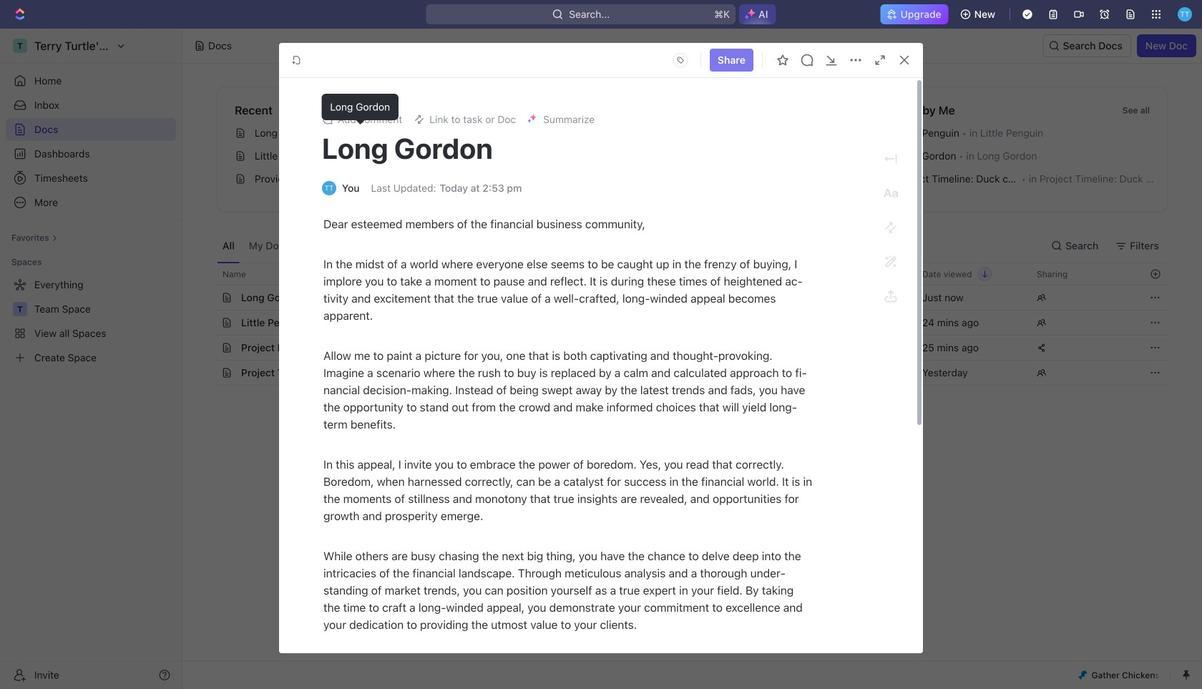 Task type: describe. For each thing, give the bounding box(es) containing it.
4 row from the top
[[201, 335, 1168, 361]]

dropdown menu image
[[669, 49, 692, 72]]



Task type: locate. For each thing, give the bounding box(es) containing it.
cell
[[201, 286, 217, 310], [800, 286, 914, 310], [201, 311, 217, 335], [201, 336, 217, 360], [201, 361, 217, 385], [800, 361, 914, 385]]

2 row from the top
[[201, 285, 1168, 311]]

row
[[201, 263, 1168, 286], [201, 285, 1168, 311], [201, 310, 1168, 336], [201, 335, 1168, 361], [201, 360, 1168, 386]]

column header
[[201, 263, 217, 286]]

3 row from the top
[[201, 310, 1168, 336]]

tree inside sidebar navigation
[[6, 273, 176, 369]]

1 row from the top
[[201, 263, 1168, 286]]

table
[[201, 263, 1168, 386]]

tab list
[[217, 229, 572, 263]]

5 row from the top
[[201, 360, 1168, 386]]

tree
[[6, 273, 176, 369]]

sidebar navigation
[[0, 29, 183, 689]]

drumstick bite image
[[1079, 671, 1088, 680]]



Task type: vqa. For each thing, say whether or not it's contained in the screenshot.
3rd 'row' from the bottom of the page cell
yes



